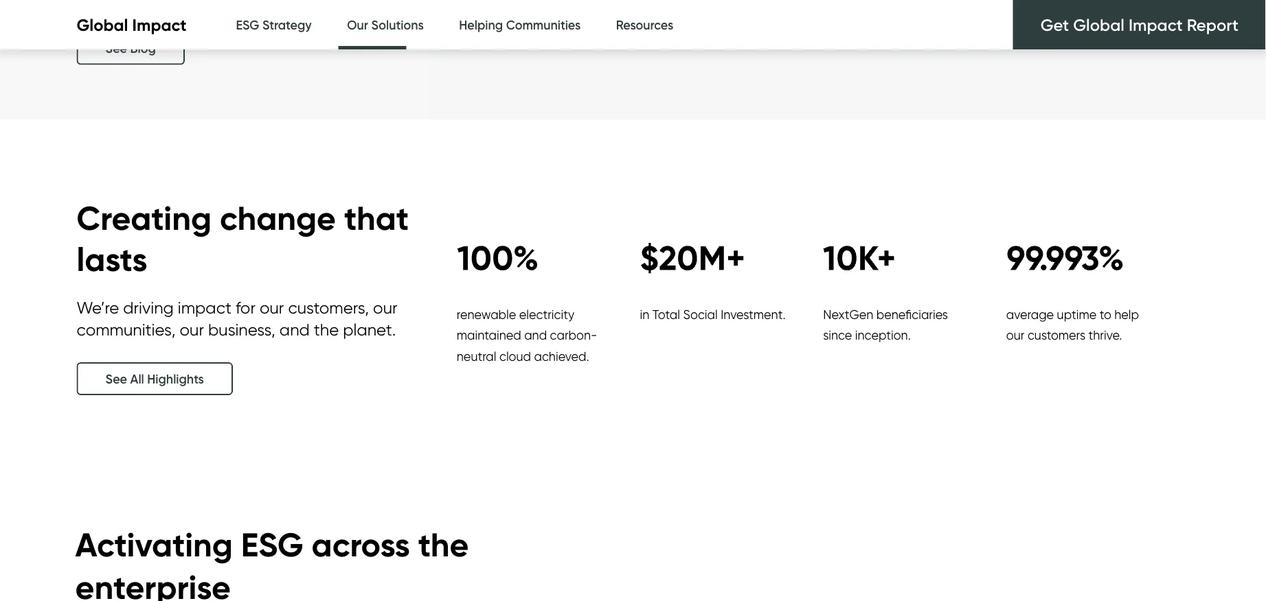 Task type: describe. For each thing, give the bounding box(es) containing it.
get global impact report link
[[1013, 0, 1266, 49]]

resources
[[616, 18, 673, 33]]

achieved.
[[534, 349, 589, 364]]

for
[[236, 298, 256, 318]]

we're driving impact for our customers, our communities, our business, and the planet.
[[77, 298, 397, 340]]

the inside we're driving impact for our customers, our communities, our business, and the planet.
[[314, 320, 339, 340]]

planet.
[[343, 320, 396, 340]]

solutions
[[371, 18, 424, 33]]

lasts
[[77, 239, 147, 280]]

total
[[652, 307, 680, 322]]

neutral
[[457, 349, 496, 364]]

to
[[1100, 307, 1111, 322]]

1 horizontal spatial impact
[[1129, 14, 1183, 35]]

thrive.
[[1089, 328, 1122, 343]]

beneficiaries
[[876, 307, 948, 322]]

uptime
[[1057, 307, 1097, 322]]

strategy
[[262, 18, 312, 33]]

global impact
[[77, 14, 186, 35]]

all
[[130, 372, 144, 387]]

see all highlights link
[[77, 363, 233, 396]]

investment.
[[721, 307, 786, 322]]

in total social investment. link
[[640, 227, 823, 325]]

activating esg across the enterprise
[[75, 525, 469, 602]]

and inside renewable electricity maintained and carbon- neutral cloud achieved.
[[524, 328, 547, 343]]

helping communities
[[459, 18, 581, 33]]

esg strategy link
[[236, 0, 312, 50]]

since
[[823, 328, 852, 343]]

carbon-
[[550, 328, 597, 343]]

0 vertical spatial esg
[[236, 18, 259, 33]]

we're
[[77, 298, 119, 318]]

customers,
[[288, 298, 369, 318]]

our right for
[[260, 298, 284, 318]]

nextgen beneficiaries since inception. link
[[823, 227, 1006, 346]]

creating change that lasts
[[77, 198, 409, 280]]

nextgen beneficiaries since inception.
[[823, 307, 948, 343]]

0 horizontal spatial impact
[[132, 14, 186, 35]]

communities,
[[77, 320, 176, 340]]

helping communities link
[[459, 0, 581, 50]]

communities
[[506, 18, 581, 33]]

our down impact
[[180, 320, 204, 340]]

see all highlights
[[105, 372, 204, 387]]

our solutions link
[[347, 0, 424, 54]]

see
[[105, 372, 127, 387]]

average
[[1006, 307, 1054, 322]]

our
[[347, 18, 368, 33]]



Task type: vqa. For each thing, say whether or not it's contained in the screenshot.
middle a
no



Task type: locate. For each thing, give the bounding box(es) containing it.
renewable electricity maintained and carbon- neutral cloud achieved.
[[457, 307, 597, 364]]

1 vertical spatial the
[[418, 525, 469, 566]]

impact
[[178, 298, 231, 318]]

nextgen
[[823, 307, 873, 322]]

customers
[[1028, 328, 1085, 343]]

resources link
[[616, 0, 673, 50]]

report
[[1187, 14, 1239, 35]]

in
[[640, 307, 649, 322]]

average uptime to help our customers thrive. link
[[1006, 227, 1189, 346]]

inception.
[[855, 328, 911, 343]]

impact
[[132, 14, 186, 35], [1129, 14, 1183, 35]]

creating
[[77, 198, 212, 239]]

0 horizontal spatial and
[[280, 320, 310, 340]]

help
[[1114, 307, 1139, 322]]

the
[[314, 320, 339, 340], [418, 525, 469, 566]]

get global impact report
[[1041, 14, 1239, 35]]

global
[[77, 14, 128, 35], [1073, 14, 1125, 35]]

nextgen program has now helped 10k+ beneficiaries image
[[823, 227, 970, 289]]

across
[[312, 525, 410, 566]]

our up 'planet.' in the bottom left of the page
[[373, 298, 397, 318]]

1 horizontal spatial the
[[418, 525, 469, 566]]

1 vertical spatial esg
[[241, 525, 303, 566]]

that
[[344, 198, 409, 239]]

esg inside activating esg across the enterprise
[[241, 525, 303, 566]]

1 horizontal spatial and
[[524, 328, 547, 343]]

the inside activating esg across the enterprise
[[418, 525, 469, 566]]

esg strategy
[[236, 18, 312, 33]]

our inside average uptime to help our customers thrive.
[[1006, 328, 1025, 343]]

our
[[260, 298, 284, 318], [373, 298, 397, 318], [180, 320, 204, 340], [1006, 328, 1025, 343]]

0 horizontal spatial the
[[314, 320, 339, 340]]

our solutions
[[347, 18, 424, 33]]

get
[[1041, 14, 1069, 35]]

99.993% average uptime to help our customers thrive image
[[1006, 227, 1153, 289]]

our down average
[[1006, 328, 1025, 343]]

and down customers,
[[280, 320, 310, 340]]

renewable
[[457, 307, 516, 322]]

in total social investment.
[[640, 307, 786, 322]]

highlights
[[147, 372, 204, 387]]

and inside we're driving impact for our customers, our communities, our business, and the planet.
[[280, 320, 310, 340]]

esg
[[236, 18, 259, 33], [241, 525, 303, 566]]

driving
[[123, 298, 174, 318]]

change
[[220, 198, 336, 239]]

activating
[[75, 525, 233, 566]]

0 vertical spatial the
[[314, 320, 339, 340]]

renewable electricity maintained and carbon- neutral cloud achieved. link
[[457, 227, 640, 367]]

average uptime to help our customers thrive.
[[1006, 307, 1139, 343]]

business,
[[208, 320, 275, 340]]

1 horizontal spatial global
[[1073, 14, 1125, 35]]

and down electricity
[[524, 328, 547, 343]]

social
[[683, 307, 718, 322]]

servicenow has given $20m in total social investment (tsi) image
[[640, 227, 786, 289]]

enterprise
[[75, 568, 231, 602]]

0 horizontal spatial global
[[77, 14, 128, 35]]

helping
[[459, 18, 503, 33]]

cloud
[[499, 349, 531, 364]]

electricity
[[519, 307, 575, 322]]

maintained
[[457, 328, 521, 343]]

achieving our environmental sustainability goals image
[[457, 227, 603, 289]]

and
[[280, 320, 310, 340], [524, 328, 547, 343]]



